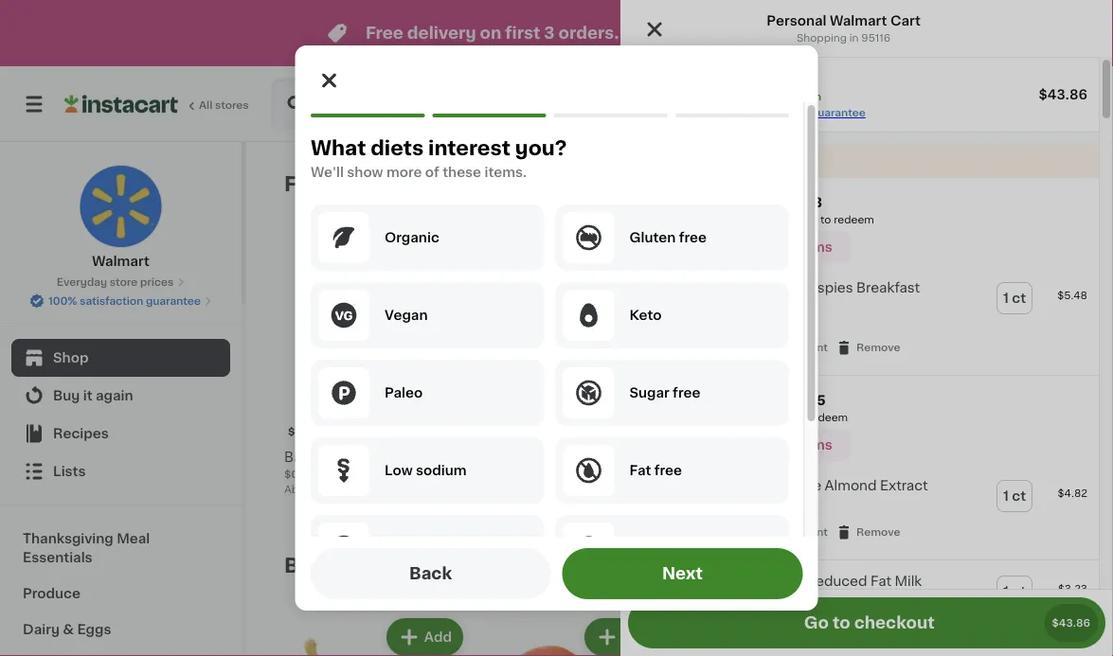 Task type: describe. For each thing, give the bounding box(es) containing it.
4
[[691, 426, 705, 446]]

first
[[505, 25, 541, 41]]

choose replacement for mccormick® pure almond extract
[[715, 528, 828, 538]]

on
[[480, 25, 502, 41]]

/
[[318, 470, 323, 480]]

dairy
[[23, 624, 60, 637]]

next
[[662, 566, 703, 582]]

great value 2% reduced fat milk button
[[702, 574, 922, 590]]

view for best sellers
[[843, 559, 876, 572]]

mccormick® pure almond extract button
[[702, 479, 928, 494]]

recipes
[[53, 427, 109, 441]]

fat inside add your shopping preferences element
[[629, 464, 651, 478]]

many for 4
[[699, 507, 729, 518]]

eligible for save
[[741, 439, 791, 452]]

see eligible items button for save
[[694, 429, 851, 462]]

diets
[[370, 138, 423, 158]]

organic
[[384, 231, 439, 244]]

shop link
[[11, 339, 230, 377]]

more for $15,
[[765, 413, 792, 423]]

low sodium
[[384, 464, 466, 478]]

choose replacement button for kellogg's rice krispies breakfast cereal original
[[695, 339, 828, 357]]

0 for $ 0 74
[[493, 426, 507, 446]]

eligible inside buy any 2, save $3 add 1 more eligible item to redeem
[[754, 215, 792, 225]]

fresh fruit
[[284, 174, 397, 194]]

east
[[892, 97, 925, 111]]

walmart logo image
[[79, 165, 163, 248]]

best sellers
[[284, 556, 409, 576]]

view for fresh fruit
[[843, 177, 876, 190]]

recipes link
[[11, 415, 230, 453]]

1 inside buy any 2, save $3 add 1 more eligible item to redeem
[[718, 215, 722, 225]]

low
[[384, 464, 412, 478]]

wonderful
[[915, 451, 984, 464]]

ct for kellogg's rice krispies breakfast cereal original
[[1012, 292, 1026, 305]]

vegan
[[384, 309, 427, 322]]

oz inside mccormick® pure almond extract 2 fl oz
[[721, 500, 733, 510]]

of
[[425, 166, 439, 179]]

view all (40+) button
[[835, 165, 955, 203]]

74
[[509, 427, 522, 437]]

what diets interest you? we'll show more of these items.
[[310, 138, 567, 179]]

ct inside great value 2% reduced fat milk 1 ct
[[1012, 586, 1026, 599]]

$0.25 each (estimated) element
[[284, 424, 467, 448]]

1 ct for kellogg's rice krispies breakfast cereal original
[[1003, 292, 1026, 305]]

choose replacement for kellogg's rice krispies breakfast cereal original
[[715, 343, 828, 353]]

1237
[[857, 97, 889, 111]]

satisfaction inside 100% satisfaction guarantee "button"
[[80, 296, 143, 307]]

1 horizontal spatial lb
[[345, 485, 355, 495]]

fat free
[[629, 464, 682, 478]]

service type group
[[608, 86, 811, 122]]

$3
[[805, 196, 823, 209]]

lists link
[[11, 453, 230, 491]]

replacement for kellogg's rice krispies breakfast cereal original
[[760, 343, 828, 353]]

item carousel region containing fresh fruit
[[284, 165, 1061, 532]]

free for sugar free
[[672, 387, 700, 400]]

100% satisfaction guarantee link
[[714, 105, 866, 120]]

to inside spend $15, save $5 spend $10.18 more to redeem
[[794, 413, 805, 423]]

checkout
[[854, 616, 935, 632]]

we'll
[[310, 166, 343, 179]]

eat
[[878, 470, 900, 483]]

dairy & eggs link
[[11, 612, 230, 648]]

prices
[[140, 277, 174, 288]]

breakfast
[[857, 281, 920, 295]]

mccormick® pure almond extract 2 fl oz
[[702, 480, 928, 510]]

produce
[[23, 588, 81, 601]]

california
[[722, 451, 785, 464]]

personal walmart cart shopping in 95116
[[767, 14, 921, 43]]

promotion-wrapper element containing buy any 2, save $3
[[621, 178, 1099, 376]]

items.
[[484, 166, 526, 179]]

value
[[743, 575, 780, 589]]

fruit
[[348, 174, 397, 194]]

many for 0
[[501, 489, 531, 499]]

best
[[284, 556, 333, 576]]

guarantee inside "button"
[[146, 296, 201, 307]]

95116
[[862, 33, 891, 43]]

2 vertical spatial to
[[833, 616, 851, 632]]

item
[[795, 215, 818, 225]]

2 spend from the top
[[694, 413, 728, 423]]

97
[[707, 427, 720, 437]]

0 vertical spatial guarantee
[[811, 108, 866, 118]]

redeem inside buy any 2, save $3 add 1 more eligible item to redeem
[[834, 215, 875, 225]]

product group for buy any 2, save $3
[[621, 267, 1099, 368]]

3
[[544, 25, 555, 41]]

to-
[[1037, 451, 1056, 464]]

1 ct button for mccormick® pure almond extract
[[998, 482, 1032, 512]]

item carousel region containing best sellers
[[284, 547, 1061, 657]]

all stores
[[199, 100, 249, 110]]

cart
[[891, 14, 921, 27]]

rice
[[767, 281, 797, 295]]

1 inside great value 2% reduced fat milk 1 ct
[[1003, 586, 1009, 599]]

stock for 0
[[546, 489, 576, 499]]

remove for kellogg's rice krispies breakfast cereal original
[[857, 343, 901, 353]]

$0.58
[[284, 470, 315, 480]]

product group containing 4
[[680, 233, 863, 524]]

buy any 2, save $3 add 1 more eligible item to redeem
[[694, 196, 875, 225]]

see for buy
[[712, 241, 738, 254]]

more inside buy any 2, save $3 add 1 more eligible item to redeem
[[725, 215, 752, 225]]

1 horizontal spatial 100%
[[714, 108, 742, 118]]

kellogg's rice krispies breakfast cereal original image
[[632, 279, 672, 318]]

ready-
[[988, 451, 1037, 464]]

terms apply. link
[[623, 25, 726, 41]]

all for fresh fruit
[[879, 177, 894, 190]]

avocado
[[560, 451, 619, 464]]

terms
[[623, 25, 672, 41]]

bananas
[[284, 451, 342, 464]]

thanksgiving meal essentials link
[[11, 521, 230, 576]]

what
[[310, 138, 366, 158]]

items for $5
[[794, 439, 833, 452]]

$10.18
[[730, 413, 762, 423]]

free for fat free
[[654, 464, 682, 478]]

choose for kellogg's rice krispies breakfast cereal original
[[715, 343, 757, 353]]

in for 4
[[732, 507, 742, 518]]

1 vertical spatial $43.86
[[1052, 618, 1091, 629]]

produce link
[[11, 576, 230, 612]]

1 ct button for kellogg's rice krispies breakfast cereal original
[[998, 283, 1032, 314]]

0 for $ 0 25
[[295, 426, 309, 446]]

james
[[969, 97, 1018, 111]]

0 vertical spatial each
[[332, 425, 370, 440]]

11 button
[[999, 81, 1077, 127]]

hass
[[482, 451, 516, 464]]

1 horizontal spatial 100% satisfaction guarantee
[[714, 108, 866, 118]]

limited time offer region
[[0, 0, 1058, 66]]

shopping
[[797, 33, 847, 43]]

satisfaction inside 100% satisfaction guarantee link
[[745, 108, 809, 118]]

essentials
[[23, 552, 93, 565]]

free delivery on first 3 orders. terms apply.
[[366, 25, 726, 41]]

choose replacement button for mccormick® pure almond extract
[[695, 524, 828, 541]]

0 vertical spatial lb
[[325, 470, 335, 480]]

10:40am
[[775, 91, 822, 102]]

bananas $0.58 / lb about 0.43 lb each
[[284, 451, 383, 495]]

each (est.)
[[332, 425, 414, 440]]

almond
[[825, 480, 877, 493]]

large
[[519, 451, 557, 464]]



Task type: locate. For each thing, give the bounding box(es) containing it.
see eligible items down buy any 2, save $3 add 1 more eligible item to redeem
[[712, 241, 833, 254]]

100% satisfaction guarantee button
[[29, 290, 212, 309]]

0 vertical spatial item carousel region
[[284, 165, 1061, 532]]

1 left $3.23
[[1003, 586, 1009, 599]]

0 horizontal spatial satisfaction
[[80, 296, 143, 307]]

2 remove button from the top
[[836, 524, 901, 541]]

any
[[724, 196, 750, 209]]

2 items from the top
[[794, 439, 833, 452]]

more down diets
[[386, 166, 422, 179]]

many
[[501, 489, 531, 499], [699, 507, 729, 518]]

many in stock inside product group
[[699, 507, 774, 518]]

2 vertical spatial in
[[732, 507, 742, 518]]

0.43
[[319, 485, 342, 495]]

1 horizontal spatial 0
[[493, 426, 507, 446]]

2 ct from the top
[[1012, 490, 1026, 503]]

more down any
[[725, 215, 752, 225]]

$ left the 97
[[684, 427, 691, 437]]

0 horizontal spatial many in stock
[[501, 489, 576, 499]]

1 vertical spatial more
[[725, 215, 752, 225]]

1 ct button left $5.48
[[998, 283, 1032, 314]]

$43.86
[[1039, 88, 1088, 101], [1052, 618, 1091, 629]]

1 vertical spatial items
[[794, 439, 833, 452]]

again
[[96, 389, 133, 403]]

replacement down mccormick® pure almond extract 2 fl oz
[[760, 528, 828, 538]]

pomegranate
[[904, 470, 993, 483]]

add inside buy any 2, save $3 add 1 more eligible item to redeem
[[694, 215, 715, 225]]

buy it again link
[[11, 377, 230, 415]]

gluten
[[629, 231, 675, 244]]

buy left 'it'
[[53, 389, 80, 403]]

all left (40+)
[[879, 177, 894, 190]]

add button
[[388, 239, 462, 273], [784, 239, 858, 273], [388, 621, 462, 655], [586, 621, 660, 655], [784, 621, 858, 655], [983, 621, 1056, 655]]

1 remove from the top
[[857, 343, 901, 353]]

0 vertical spatial choose replacement button
[[695, 339, 828, 357]]

0 vertical spatial choose replacement
[[715, 343, 828, 353]]

see eligible items
[[712, 241, 833, 254], [712, 439, 833, 452]]

clementines
[[680, 470, 765, 483]]

1 vertical spatial many in stock
[[699, 507, 774, 518]]

25
[[311, 427, 325, 437]]

walmart image
[[632, 69, 679, 117]]

buy for buy any 2, save $3 add 1 more eligible item to redeem
[[694, 196, 721, 209]]

kellogg's rice krispies breakfast cereal original
[[702, 281, 920, 310]]

0 vertical spatial redeem
[[834, 215, 875, 225]]

view left (40+)
[[843, 177, 876, 190]]

100% down delivery
[[714, 108, 742, 118]]

save right 2,
[[769, 196, 802, 209]]

0 horizontal spatial 100% satisfaction guarantee
[[48, 296, 201, 307]]

1 1 ct button from the top
[[998, 283, 1032, 314]]

1 ct button
[[998, 283, 1032, 314], [998, 482, 1032, 512], [998, 577, 1032, 608]]

great
[[702, 575, 740, 589]]

krispies
[[800, 281, 853, 295]]

many in stock down mccormick®
[[699, 507, 774, 518]]

1 horizontal spatial more
[[725, 215, 752, 225]]

0 horizontal spatial more
[[386, 166, 422, 179]]

2 see eligible items button from the top
[[694, 429, 851, 462]]

0 vertical spatial 1 ct button
[[998, 283, 1032, 314]]

in inside product group
[[732, 507, 742, 518]]

1 vertical spatial remove button
[[836, 524, 901, 541]]

2 vertical spatial ct
[[1012, 586, 1026, 599]]

0 horizontal spatial to
[[794, 413, 805, 423]]

$ left 74
[[486, 427, 493, 437]]

0 horizontal spatial 100%
[[48, 296, 77, 307]]

100% down 'everyday'
[[48, 296, 77, 307]]

0 vertical spatial see
[[712, 241, 738, 254]]

street
[[1022, 97, 1067, 111]]

back
[[409, 566, 452, 582]]

ct left $3.23
[[1012, 586, 1026, 599]]

fat
[[629, 464, 651, 478], [871, 575, 892, 589]]

view all (30+) button
[[835, 547, 955, 585]]

0 vertical spatial satisfaction
[[745, 108, 809, 118]]

1 ct down arils
[[1003, 490, 1026, 503]]

1 vertical spatial choose replacement button
[[695, 524, 828, 541]]

product group for spend $15, save $5
[[621, 465, 1099, 553]]

1 ct for mccormick® pure almond extract
[[1003, 490, 1026, 503]]

1 vertical spatial replacement
[[760, 528, 828, 538]]

2,
[[753, 196, 766, 209]]

add button inside product group
[[784, 239, 858, 273]]

2%
[[783, 575, 803, 589]]

see eligible items for save
[[712, 439, 833, 452]]

1 horizontal spatial walmart
[[830, 14, 888, 27]]

2 replacement from the top
[[760, 528, 828, 538]]

replacement for mccormick® pure almond extract
[[760, 528, 828, 538]]

dairy & eggs
[[23, 624, 111, 637]]

1 vertical spatial all
[[879, 559, 894, 572]]

0 horizontal spatial fat
[[629, 464, 651, 478]]

in inside personal walmart cart shopping in 95116
[[850, 33, 859, 43]]

0 left 25
[[295, 426, 309, 446]]

see eligible items button down buy any 2, save $3 add 1 more eligible item to redeem
[[694, 231, 851, 263]]

2 remove from the top
[[857, 528, 901, 538]]

1 horizontal spatial many in stock
[[699, 507, 774, 518]]

3 $ from the left
[[684, 427, 691, 437]]

buy inside buy any 2, save $3 add 1 more eligible item to redeem
[[694, 196, 721, 209]]

walmart link
[[79, 165, 163, 271]]

add your shopping preferences element
[[295, 45, 818, 657]]

0 vertical spatial 1 ct
[[1003, 292, 1026, 305]]

0 vertical spatial all
[[879, 177, 894, 190]]

extract
[[880, 480, 928, 493]]

3 ct from the top
[[1012, 586, 1026, 599]]

thanksgiving
[[23, 533, 113, 546]]

choose down fl
[[715, 528, 757, 538]]

1 vertical spatial ct
[[1012, 490, 1026, 503]]

items for save
[[794, 241, 833, 254]]

1 vertical spatial spend
[[694, 413, 728, 423]]

buy for buy it again
[[53, 389, 80, 403]]

0 horizontal spatial lb
[[325, 470, 335, 480]]

mccormick® pure almond extract image
[[632, 477, 672, 517]]

all for best sellers
[[879, 559, 894, 572]]

1 choose replacement button from the top
[[695, 339, 828, 357]]

fat down view all (30+) at the right bottom of page
[[871, 575, 892, 589]]

1 horizontal spatial fat
[[871, 575, 892, 589]]

1 0 from the left
[[295, 426, 309, 446]]

2 horizontal spatial in
[[850, 33, 859, 43]]

remove button for mccormick® pure almond extract
[[836, 524, 901, 541]]

in right fl
[[732, 507, 742, 518]]

8
[[878, 489, 886, 499]]

2
[[702, 500, 709, 510]]

remove for mccormick® pure almond extract
[[857, 528, 901, 538]]

$ 4 97
[[684, 426, 720, 446]]

lb right 0.43
[[345, 485, 355, 495]]

many in stock for 0
[[501, 489, 576, 499]]

$43.86 down $3.23
[[1052, 618, 1091, 629]]

1 see from the top
[[712, 241, 738, 254]]

$ inside $ 0 74
[[486, 427, 493, 437]]

1 replacement from the top
[[760, 343, 828, 353]]

save left $5
[[773, 394, 805, 408]]

0 horizontal spatial 0
[[295, 426, 309, 446]]

2 vertical spatial more
[[765, 413, 792, 423]]

gluten free
[[629, 231, 706, 244]]

1 $ from the left
[[288, 427, 295, 437]]

1 1 ct from the top
[[1003, 292, 1026, 305]]

1 ct left $5.48
[[1003, 292, 1026, 305]]

eligible for 2,
[[741, 241, 791, 254]]

&
[[63, 624, 74, 637]]

each right 25
[[332, 425, 370, 440]]

spend $15, save $5 spend $10.18 more to redeem
[[694, 394, 848, 423]]

guarantee down prices at the top of the page
[[146, 296, 201, 307]]

stock inside product group
[[744, 507, 774, 518]]

free
[[679, 231, 706, 244], [672, 387, 700, 400], [654, 464, 682, 478]]

redeem right item at the top of page
[[834, 215, 875, 225]]

promotion-wrapper element containing spend $15, save $5
[[621, 376, 1099, 561]]

1 vertical spatial walmart
[[92, 255, 150, 268]]

remove down breakfast at top right
[[857, 343, 901, 353]]

$ 0 25
[[288, 426, 325, 446]]

2 choose replacement button from the top
[[695, 524, 828, 541]]

choose replacement down original
[[715, 343, 828, 353]]

fat right avocado
[[629, 464, 651, 478]]

walmart up 'everyday store prices' link
[[92, 255, 150, 268]]

to right item at the top of page
[[821, 215, 832, 225]]

0 vertical spatial in
[[850, 33, 859, 43]]

$43.86 right james
[[1039, 88, 1088, 101]]

2 product group from the top
[[621, 465, 1099, 553]]

1 see eligible items from the top
[[712, 241, 833, 254]]

0 vertical spatial oz
[[888, 489, 901, 499]]

2 item carousel region from the top
[[284, 547, 1061, 657]]

choose replacement button down mccormick®
[[695, 524, 828, 541]]

0 vertical spatial spend
[[694, 394, 739, 408]]

100% satisfaction guarantee inside "button"
[[48, 296, 201, 307]]

100% inside "button"
[[48, 296, 77, 307]]

choose for mccormick® pure almond extract
[[715, 528, 757, 538]]

1 ct button down ready-
[[998, 482, 1032, 512]]

more down $15,
[[765, 413, 792, 423]]

ct left $5.48
[[1012, 292, 1026, 305]]

1 choose replacement from the top
[[715, 343, 828, 353]]

1 down arils
[[1003, 490, 1009, 503]]

view up great value 2% reduced fat milk 1 ct
[[843, 559, 876, 572]]

(est.)
[[374, 425, 414, 440]]

each
[[332, 425, 370, 440], [357, 485, 383, 495]]

walmart inside personal walmart cart shopping in 95116
[[830, 14, 888, 27]]

1 vertical spatial see
[[712, 439, 738, 452]]

choose replacement button down original
[[695, 339, 828, 357]]

remove up view all (30+) at the right bottom of page
[[857, 528, 901, 538]]

stock down mccormick®
[[744, 507, 774, 518]]

2 choose replacement from the top
[[715, 528, 828, 538]]

choose replacement up value
[[715, 528, 828, 538]]

original
[[749, 297, 801, 310]]

more inside what diets interest you? we'll show more of these items.
[[386, 166, 422, 179]]

buy left any
[[694, 196, 721, 209]]

100% satisfaction guarantee down 10:40am
[[714, 108, 866, 118]]

0
[[295, 426, 309, 446], [493, 426, 507, 446]]

1 vertical spatial item carousel region
[[284, 547, 1061, 657]]

eligible down $10.18
[[741, 439, 791, 452]]

remove button
[[836, 339, 901, 357], [836, 524, 901, 541]]

free
[[366, 25, 404, 41]]

pom
[[878, 451, 912, 464]]

$ inside $ 0 25
[[288, 427, 295, 437]]

pom wonderful ready-to- eat pomegranate arils 8 oz
[[878, 451, 1056, 499]]

0 vertical spatial items
[[794, 241, 833, 254]]

thanksgiving meal essentials
[[23, 533, 150, 565]]

0 vertical spatial remove
[[857, 343, 901, 353]]

many in stock down the large
[[501, 489, 576, 499]]

save
[[769, 196, 802, 209], [773, 394, 805, 408]]

1 vertical spatial stock
[[744, 507, 774, 518]]

fl
[[711, 500, 718, 510]]

delivery
[[407, 25, 476, 41]]

walmart inside walmart link
[[92, 255, 150, 268]]

oz inside pom wonderful ready-to- eat pomegranate arils 8 oz
[[888, 489, 901, 499]]

promotion-wrapper element
[[621, 178, 1099, 376], [621, 376, 1099, 561]]

store
[[110, 277, 138, 288]]

0 horizontal spatial $
[[288, 427, 295, 437]]

2 all from the top
[[879, 559, 894, 572]]

choose down cereal
[[715, 343, 757, 353]]

product group containing pom wonderful ready-to- eat pomegranate arils
[[878, 233, 1061, 518]]

1 ct from the top
[[1012, 292, 1026, 305]]

save inside buy any 2, save $3 add 1 more eligible item to redeem
[[769, 196, 802, 209]]

2 choose from the top
[[715, 528, 757, 538]]

1 vertical spatial see eligible items button
[[694, 429, 851, 462]]

redeem down $5
[[808, 413, 848, 423]]

remove button down breakfast at top right
[[836, 339, 901, 357]]

product group
[[621, 267, 1099, 368], [621, 465, 1099, 553]]

1 horizontal spatial guarantee
[[811, 108, 866, 118]]

0 vertical spatial 100% satisfaction guarantee
[[714, 108, 866, 118]]

1237 east saint james street button
[[826, 78, 1067, 131]]

1 vertical spatial oz
[[721, 500, 733, 510]]

1 spend from the top
[[694, 394, 739, 408]]

1 remove button from the top
[[836, 339, 901, 357]]

see down the 97
[[712, 439, 738, 452]]

0 vertical spatial $43.86
[[1039, 88, 1088, 101]]

1 horizontal spatial oz
[[888, 489, 901, 499]]

1 vertical spatial product group
[[621, 465, 1099, 553]]

1 see eligible items button from the top
[[694, 231, 851, 263]]

1 vertical spatial choose replacement
[[715, 528, 828, 538]]

ct down arils
[[1012, 490, 1026, 503]]

see eligible items for 2,
[[712, 241, 833, 254]]

1 vertical spatial to
[[794, 413, 805, 423]]

1 vertical spatial many
[[699, 507, 729, 518]]

2 vertical spatial 1 ct button
[[998, 577, 1032, 608]]

3 1 ct button from the top
[[998, 577, 1032, 608]]

2 $ from the left
[[486, 427, 493, 437]]

1 left $5.48
[[1003, 292, 1009, 305]]

more for diets
[[386, 166, 422, 179]]

1 vertical spatial satisfaction
[[80, 296, 143, 307]]

choose
[[715, 343, 757, 353], [715, 528, 757, 538]]

1 up kellogg's
[[718, 215, 722, 225]]

see eligible items button down spend $15, save $5 spend $10.18 more to redeem
[[694, 429, 851, 462]]

0 vertical spatial see eligible items
[[712, 241, 833, 254]]

2 vertical spatial free
[[654, 464, 682, 478]]

1 all from the top
[[879, 177, 894, 190]]

1 ct button left $3.23
[[998, 577, 1032, 608]]

lb right /
[[325, 470, 335, 480]]

all left (30+)
[[879, 559, 894, 572]]

2 0 from the left
[[493, 426, 507, 446]]

$3.23
[[1058, 584, 1088, 595]]

choose replacement
[[715, 343, 828, 353], [715, 528, 828, 538]]

everyday store prices link
[[57, 275, 185, 290]]

free for gluten free
[[679, 231, 706, 244]]

$ 0 74
[[486, 426, 522, 446]]

to right go
[[833, 616, 851, 632]]

more inside spend $15, save $5 spend $10.18 more to redeem
[[765, 413, 792, 423]]

satisfaction down delivery by 10:40am
[[745, 108, 809, 118]]

100% satisfaction guarantee down store
[[48, 296, 201, 307]]

fat inside great value 2% reduced fat milk 1 ct
[[871, 575, 892, 589]]

hass large avocado
[[482, 451, 619, 464]]

product group containing kellogg's rice krispies breakfast cereal original
[[621, 267, 1099, 368]]

remove
[[857, 343, 901, 353], [857, 528, 901, 538]]

remove button up view all (30+) at the right bottom of page
[[836, 524, 901, 541]]

2 1 ct button from the top
[[998, 482, 1032, 512]]

11
[[1046, 98, 1057, 111]]

it
[[83, 389, 93, 403]]

in for 0
[[534, 489, 544, 499]]

to right $10.18
[[794, 413, 805, 423]]

eggs
[[77, 624, 111, 637]]

oz right 8
[[888, 489, 901, 499]]

everyday store prices
[[57, 277, 174, 288]]

1 vertical spatial 100% satisfaction guarantee
[[48, 296, 201, 307]]

None search field
[[271, 78, 590, 131]]

1 vertical spatial see eligible items
[[712, 439, 833, 452]]

great value 2% reduced fat milk image
[[632, 573, 672, 612]]

0 vertical spatial ct
[[1012, 292, 1026, 305]]

replacement down original
[[760, 343, 828, 353]]

1 view from the top
[[843, 177, 876, 190]]

items up mccormick® pure almond extract button
[[794, 439, 833, 452]]

satisfaction down the everyday store prices at top
[[80, 296, 143, 307]]

100% satisfaction guarantee
[[714, 108, 866, 118], [48, 296, 201, 307]]

1 vertical spatial in
[[534, 489, 544, 499]]

next button
[[562, 549, 803, 600]]

0 vertical spatial free
[[679, 231, 706, 244]]

shop
[[53, 352, 89, 365]]

remove button for kellogg's rice krispies breakfast cereal original
[[836, 339, 901, 357]]

1 promotion-wrapper element from the top
[[621, 178, 1099, 376]]

see eligible items button for 2,
[[694, 231, 851, 263]]

reduced
[[806, 575, 867, 589]]

$5.48
[[1058, 290, 1088, 301]]

1 vertical spatial guarantee
[[146, 296, 201, 307]]

1 items from the top
[[794, 241, 833, 254]]

1 vertical spatial buy
[[53, 389, 80, 403]]

lb
[[325, 470, 335, 480], [345, 485, 355, 495]]

oz right fl
[[721, 500, 733, 510]]

stock down hass large avocado
[[546, 489, 576, 499]]

2 see from the top
[[712, 439, 738, 452]]

0 vertical spatial remove button
[[836, 339, 901, 357]]

save inside spend $15, save $5 spend $10.18 more to redeem
[[773, 394, 805, 408]]

0 vertical spatial see eligible items button
[[694, 231, 851, 263]]

item carousel region
[[284, 165, 1061, 532], [284, 547, 1061, 657]]

0 horizontal spatial in
[[534, 489, 544, 499]]

1 horizontal spatial stock
[[744, 507, 774, 518]]

0 horizontal spatial walmart
[[92, 255, 150, 268]]

2 horizontal spatial to
[[833, 616, 851, 632]]

1 vertical spatial save
[[773, 394, 805, 408]]

product group
[[284, 233, 467, 498], [482, 233, 665, 505], [680, 233, 863, 524], [878, 233, 1061, 518], [284, 615, 467, 657], [482, 615, 665, 657], [680, 615, 863, 657], [878, 615, 1061, 657]]

0 vertical spatial view
[[843, 177, 876, 190]]

instacart logo image
[[64, 93, 178, 116]]

each right 0.43
[[357, 485, 383, 495]]

1 vertical spatial each
[[357, 485, 383, 495]]

1 vertical spatial eligible
[[741, 241, 791, 254]]

satisfaction
[[745, 108, 809, 118], [80, 296, 143, 307]]

1237 east saint james street
[[857, 97, 1067, 111]]

1 item carousel region from the top
[[284, 165, 1061, 532]]

see up kellogg's
[[712, 241, 738, 254]]

buy it again
[[53, 389, 133, 403]]

delivery
[[712, 91, 756, 102]]

to inside buy any 2, save $3 add 1 more eligible item to redeem
[[821, 215, 832, 225]]

see
[[712, 241, 738, 254], [712, 439, 738, 452]]

$ inside $ 4 97
[[684, 427, 691, 437]]

many inside product group
[[699, 507, 729, 518]]

great value 2% reduced fat milk 1 ct
[[702, 575, 1026, 599]]

redeem inside spend $15, save $5 spend $10.18 more to redeem
[[808, 413, 848, 423]]

many in stock for 4
[[699, 507, 774, 518]]

add inside product group
[[820, 249, 848, 263]]

1 vertical spatial lb
[[345, 485, 355, 495]]

1 choose from the top
[[715, 343, 757, 353]]

view all (30+)
[[843, 559, 934, 572]]

1 vertical spatial 1 ct button
[[998, 482, 1032, 512]]

$ left 25
[[288, 427, 295, 437]]

$ for hass large avocado
[[486, 427, 493, 437]]

keto
[[629, 309, 661, 322]]

1 vertical spatial 100%
[[48, 296, 77, 307]]

0 left 74
[[493, 426, 507, 446]]

1 horizontal spatial satisfaction
[[745, 108, 809, 118]]

1 vertical spatial view
[[843, 559, 876, 572]]

items down item at the top of page
[[794, 241, 833, 254]]

1 horizontal spatial buy
[[694, 196, 721, 209]]

2 view from the top
[[843, 559, 876, 572]]

many down clementines
[[699, 507, 729, 518]]

0 horizontal spatial oz
[[721, 500, 733, 510]]

guarantee down 10:40am
[[811, 108, 866, 118]]

see for spend
[[712, 439, 738, 452]]

1 horizontal spatial to
[[821, 215, 832, 225]]

many down hass
[[501, 489, 531, 499]]

0 vertical spatial buy
[[694, 196, 721, 209]]

1 vertical spatial fat
[[871, 575, 892, 589]]

walmart up 95116
[[830, 14, 888, 27]]

you?
[[515, 138, 567, 158]]

2 1 ct from the top
[[1003, 490, 1026, 503]]

0 vertical spatial replacement
[[760, 343, 828, 353]]

0 horizontal spatial buy
[[53, 389, 80, 403]]

each inside bananas $0.58 / lb about 0.43 lb each
[[357, 485, 383, 495]]

1 vertical spatial free
[[672, 387, 700, 400]]

sellers
[[337, 556, 409, 576]]

in down the large
[[534, 489, 544, 499]]

in left 95116
[[850, 33, 859, 43]]

0 vertical spatial eligible
[[754, 215, 792, 225]]

apply.
[[676, 25, 726, 41]]

1 vertical spatial choose
[[715, 528, 757, 538]]

go to checkout
[[804, 616, 935, 632]]

0 vertical spatial many
[[501, 489, 531, 499]]

see eligible items down spend $15, save $5 spend $10.18 more to redeem
[[712, 439, 833, 452]]

eligible down 2,
[[754, 215, 792, 225]]

stock for 4
[[744, 507, 774, 518]]

0 horizontal spatial guarantee
[[146, 296, 201, 307]]

meal
[[117, 533, 150, 546]]

eligible
[[754, 215, 792, 225], [741, 241, 791, 254], [741, 439, 791, 452]]

1 product group from the top
[[621, 267, 1099, 368]]

2 promotion-wrapper element from the top
[[621, 376, 1099, 561]]

ct for mccormick® pure almond extract
[[1012, 490, 1026, 503]]

2 see eligible items from the top
[[712, 439, 833, 452]]

1 horizontal spatial $
[[486, 427, 493, 437]]

eligible down buy any 2, save $3 add 1 more eligible item to redeem
[[741, 241, 791, 254]]

product group containing mccormick® pure almond extract
[[621, 465, 1099, 553]]

1 horizontal spatial in
[[732, 507, 742, 518]]

0 vertical spatial walmart
[[830, 14, 888, 27]]

everyday
[[57, 277, 107, 288]]

$ for halos california clementines
[[684, 427, 691, 437]]



Task type: vqa. For each thing, say whether or not it's contained in the screenshot.
STORES TO HELP YOU SAVE tab panel
no



